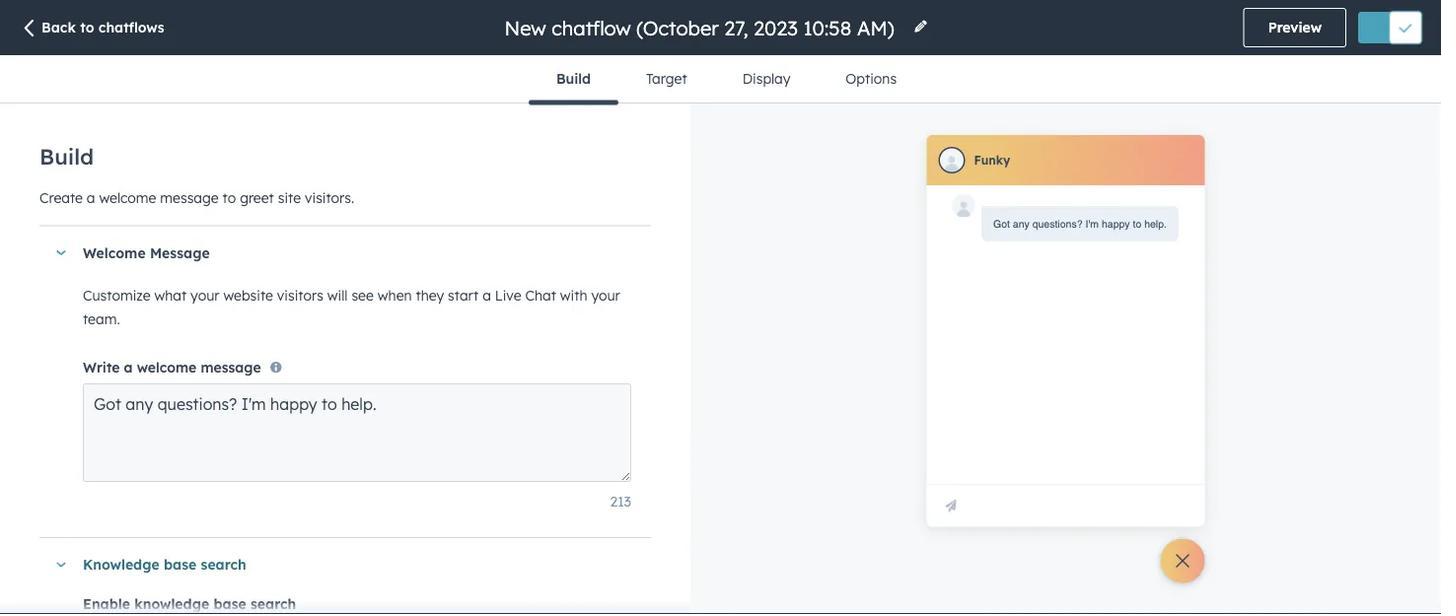 Task type: describe. For each thing, give the bounding box(es) containing it.
2 your from the left
[[591, 287, 620, 304]]

site
[[278, 189, 301, 206]]

what
[[154, 287, 187, 304]]

start
[[448, 287, 479, 304]]

search inside dropdown button
[[201, 557, 246, 574]]

enable
[[83, 596, 130, 613]]

see
[[352, 287, 374, 304]]

message for write a welcome message
[[201, 359, 261, 376]]

a for create a welcome message to greet site visitors.
[[87, 189, 95, 206]]

213
[[610, 493, 631, 510]]

write a welcome message
[[83, 359, 261, 376]]

back to chatflows
[[41, 19, 164, 36]]

target
[[646, 70, 687, 87]]

message
[[150, 244, 210, 262]]

visitors
[[277, 287, 324, 304]]

preview button
[[1244, 8, 1347, 47]]

options
[[846, 70, 897, 87]]

message for create a welcome message to greet site visitors.
[[160, 189, 219, 206]]

they
[[416, 287, 444, 304]]

navigation containing build
[[529, 55, 925, 105]]

will
[[327, 287, 348, 304]]

live
[[495, 287, 522, 304]]

display button
[[715, 55, 818, 103]]

caret image for welcome message
[[55, 251, 67, 256]]

welcome message
[[83, 244, 210, 262]]

caret image for knowledge base search
[[55, 563, 67, 568]]

display
[[743, 70, 791, 87]]

team.
[[83, 310, 120, 328]]

knowledge
[[83, 557, 160, 574]]

customize
[[83, 287, 151, 304]]

build button
[[529, 55, 619, 105]]

base inside dropdown button
[[164, 557, 197, 574]]



Task type: vqa. For each thing, say whether or not it's contained in the screenshot.
companies for Companies
no



Task type: locate. For each thing, give the bounding box(es) containing it.
1 horizontal spatial build
[[556, 70, 591, 87]]

1 vertical spatial search
[[251, 596, 296, 613]]

preview
[[1269, 19, 1322, 36]]

0 vertical spatial to
[[80, 19, 94, 36]]

caret image inside welcome message dropdown button
[[55, 251, 67, 256]]

2 vertical spatial a
[[124, 359, 133, 376]]

build
[[556, 70, 591, 87], [39, 143, 94, 170]]

customize what your website visitors will see when they start a live chat with your team.
[[83, 287, 620, 328]]

to
[[80, 19, 94, 36], [223, 189, 236, 206]]

website
[[223, 287, 273, 304]]

1 horizontal spatial a
[[124, 359, 133, 376]]

0 vertical spatial a
[[87, 189, 95, 206]]

target button
[[619, 55, 715, 103]]

base up knowledge
[[164, 557, 197, 574]]

0 horizontal spatial your
[[191, 287, 220, 304]]

a right write at the left bottom of page
[[124, 359, 133, 376]]

welcome
[[99, 189, 156, 206], [137, 359, 197, 376]]

your right the with
[[591, 287, 620, 304]]

1 vertical spatial a
[[483, 287, 491, 304]]

enable knowledge base search
[[83, 596, 296, 613]]

knowledge base search
[[83, 557, 246, 574]]

caret image left the welcome
[[55, 251, 67, 256]]

0 horizontal spatial base
[[164, 557, 197, 574]]

0 horizontal spatial a
[[87, 189, 95, 206]]

back to chatflows button
[[20, 18, 164, 40]]

message down website
[[201, 359, 261, 376]]

search up enable knowledge base search
[[201, 557, 246, 574]]

1 horizontal spatial search
[[251, 596, 296, 613]]

None field
[[503, 14, 901, 41]]

a inside customize what your website visitors will see when they start a live chat with your team.
[[483, 287, 491, 304]]

1 vertical spatial message
[[201, 359, 261, 376]]

0 vertical spatial welcome
[[99, 189, 156, 206]]

1 your from the left
[[191, 287, 220, 304]]

your
[[191, 287, 220, 304], [591, 287, 620, 304]]

1 horizontal spatial your
[[591, 287, 620, 304]]

welcome up the welcome
[[99, 189, 156, 206]]

to inside the back to chatflows button
[[80, 19, 94, 36]]

to right back
[[80, 19, 94, 36]]

a for write a welcome message
[[124, 359, 133, 376]]

build left target
[[556, 70, 591, 87]]

1 vertical spatial welcome
[[137, 359, 197, 376]]

your right what
[[191, 287, 220, 304]]

0 vertical spatial build
[[556, 70, 591, 87]]

0 vertical spatial base
[[164, 557, 197, 574]]

a right create
[[87, 189, 95, 206]]

search
[[201, 557, 246, 574], [251, 596, 296, 613]]

chatflows
[[98, 19, 164, 36]]

base
[[164, 557, 197, 574], [214, 596, 246, 613]]

0 horizontal spatial build
[[39, 143, 94, 170]]

to left greet
[[223, 189, 236, 206]]

a
[[87, 189, 95, 206], [483, 287, 491, 304], [124, 359, 133, 376]]

build inside button
[[556, 70, 591, 87]]

0 vertical spatial message
[[160, 189, 219, 206]]

welcome for create
[[99, 189, 156, 206]]

build up create
[[39, 143, 94, 170]]

caret image inside knowledge base search dropdown button
[[55, 563, 67, 568]]

with
[[560, 287, 588, 304]]

0 horizontal spatial to
[[80, 19, 94, 36]]

welcome message button
[[39, 226, 631, 280]]

1 horizontal spatial base
[[214, 596, 246, 613]]

base right knowledge
[[214, 596, 246, 613]]

1 vertical spatial build
[[39, 143, 94, 170]]

0 horizontal spatial search
[[201, 557, 246, 574]]

navigation
[[529, 55, 925, 105]]

welcome right write at the left bottom of page
[[137, 359, 197, 376]]

welcome for write
[[137, 359, 197, 376]]

caret image left the knowledge on the bottom left
[[55, 563, 67, 568]]

chat
[[525, 287, 556, 304]]

greet
[[240, 189, 274, 206]]

welcome
[[83, 244, 146, 262]]

options button
[[818, 55, 925, 103]]

1 vertical spatial to
[[223, 189, 236, 206]]

knowledge
[[134, 596, 209, 613]]

a left live
[[483, 287, 491, 304]]

visitors.
[[305, 189, 354, 206]]

message up message at the left top of the page
[[160, 189, 219, 206]]

2 horizontal spatial a
[[483, 287, 491, 304]]

create
[[39, 189, 83, 206]]

knowledge base search button
[[39, 539, 631, 592]]

1 horizontal spatial to
[[223, 189, 236, 206]]

caret image
[[55, 251, 67, 256], [55, 563, 67, 568]]

search down knowledge base search dropdown button
[[251, 596, 296, 613]]

2 caret image from the top
[[55, 563, 67, 568]]

back
[[41, 19, 76, 36]]

create a welcome message to greet site visitors.
[[39, 189, 354, 206]]

0 vertical spatial caret image
[[55, 251, 67, 256]]

1 vertical spatial caret image
[[55, 563, 67, 568]]

when
[[378, 287, 412, 304]]

message
[[160, 189, 219, 206], [201, 359, 261, 376]]

1 vertical spatial base
[[214, 596, 246, 613]]

1 caret image from the top
[[55, 251, 67, 256]]

0 vertical spatial search
[[201, 557, 246, 574]]

write
[[83, 359, 120, 376]]

Write a welcome message text field
[[83, 384, 631, 482]]



